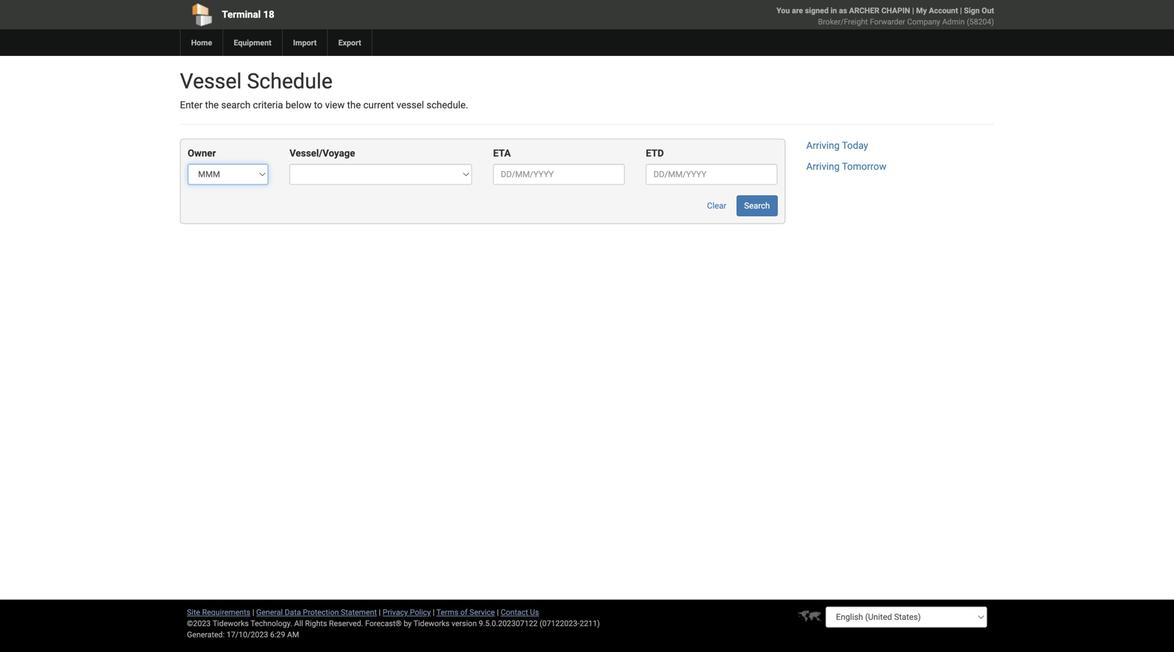 Task type: locate. For each thing, give the bounding box(es) containing it.
protection
[[303, 608, 339, 617]]

chapin
[[882, 6, 910, 15]]

you are signed in as archer chapin | my account | sign out broker/freight forwarder company admin (58204)
[[777, 6, 994, 26]]

schedule.
[[427, 99, 468, 111]]

my account link
[[916, 6, 958, 15]]

arriving today
[[806, 140, 868, 151]]

home
[[191, 38, 212, 47]]

sign
[[964, 6, 980, 15]]

archer
[[849, 6, 880, 15]]

forecast®
[[365, 619, 402, 628]]

1 horizontal spatial the
[[347, 99, 361, 111]]

import
[[293, 38, 317, 47]]

the right the enter
[[205, 99, 219, 111]]

general data protection statement link
[[256, 608, 377, 617]]

(07122023-
[[540, 619, 580, 628]]

2 arriving from the top
[[806, 161, 840, 172]]

terminal
[[222, 9, 261, 20]]

broker/freight
[[818, 17, 868, 26]]

the
[[205, 99, 219, 111], [347, 99, 361, 111]]

9.5.0.202307122
[[479, 619, 538, 628]]

equipment link
[[223, 29, 282, 56]]

1 vertical spatial arriving
[[806, 161, 840, 172]]

am
[[287, 630, 299, 639]]

arriving
[[806, 140, 840, 151], [806, 161, 840, 172]]

site
[[187, 608, 200, 617]]

you
[[777, 6, 790, 15]]

by
[[404, 619, 412, 628]]

general
[[256, 608, 283, 617]]

to
[[314, 99, 323, 111]]

terms
[[437, 608, 459, 617]]

schedule
[[247, 69, 333, 94]]

| up forecast®
[[379, 608, 381, 617]]

arriving down the arriving today
[[806, 161, 840, 172]]

1 arriving from the top
[[806, 140, 840, 151]]

the right view
[[347, 99, 361, 111]]

requirements
[[202, 608, 250, 617]]

search button
[[737, 195, 778, 216]]

of
[[460, 608, 468, 617]]

terms of service link
[[437, 608, 495, 617]]

contact
[[501, 608, 528, 617]]

data
[[285, 608, 301, 617]]

below
[[286, 99, 312, 111]]

18
[[263, 9, 274, 20]]

0 vertical spatial arriving
[[806, 140, 840, 151]]

all
[[294, 619, 303, 628]]

0 horizontal spatial the
[[205, 99, 219, 111]]

privacy policy link
[[383, 608, 431, 617]]

search
[[221, 99, 251, 111]]

2 the from the left
[[347, 99, 361, 111]]

export
[[338, 38, 361, 47]]

vessel
[[397, 99, 424, 111]]

are
[[792, 6, 803, 15]]

| left my
[[912, 6, 914, 15]]

arriving up arriving tomorrow
[[806, 140, 840, 151]]

site requirements | general data protection statement | privacy policy | terms of service | contact us ©2023 tideworks technology. all rights reserved. forecast® by tideworks version 9.5.0.202307122 (07122023-2211) generated: 17/10/2023 6:29 am
[[187, 608, 600, 639]]

site requirements link
[[187, 608, 250, 617]]

today
[[842, 140, 868, 151]]

admin
[[942, 17, 965, 26]]

| left sign
[[960, 6, 962, 15]]

privacy
[[383, 608, 408, 617]]

generated:
[[187, 630, 225, 639]]

|
[[912, 6, 914, 15], [960, 6, 962, 15], [252, 608, 254, 617], [379, 608, 381, 617], [433, 608, 435, 617], [497, 608, 499, 617]]

6:29
[[270, 630, 285, 639]]



Task type: vqa. For each thing, say whether or not it's contained in the screenshot.
2211)
yes



Task type: describe. For each thing, give the bounding box(es) containing it.
2211)
[[580, 619, 600, 628]]

statement
[[341, 608, 377, 617]]

out
[[982, 6, 994, 15]]

©2023 tideworks
[[187, 619, 249, 628]]

view
[[325, 99, 345, 111]]

etd
[[646, 147, 664, 159]]

arriving today link
[[806, 140, 868, 151]]

17/10/2023
[[227, 630, 268, 639]]

(58204)
[[967, 17, 994, 26]]

| up tideworks
[[433, 608, 435, 617]]

criteria
[[253, 99, 283, 111]]

ETA text field
[[493, 164, 625, 185]]

ETD text field
[[646, 164, 778, 185]]

equipment
[[234, 38, 271, 47]]

my
[[916, 6, 927, 15]]

home link
[[180, 29, 223, 56]]

vessel
[[180, 69, 242, 94]]

technology.
[[251, 619, 292, 628]]

clear
[[707, 201, 727, 211]]

search
[[744, 201, 770, 211]]

tomorrow
[[842, 161, 887, 172]]

forwarder
[[870, 17, 905, 26]]

| up 9.5.0.202307122
[[497, 608, 499, 617]]

signed
[[805, 6, 829, 15]]

policy
[[410, 608, 431, 617]]

version
[[452, 619, 477, 628]]

eta
[[493, 147, 511, 159]]

vessel/voyage
[[290, 147, 355, 159]]

1 the from the left
[[205, 99, 219, 111]]

in
[[831, 6, 837, 15]]

contact us link
[[501, 608, 539, 617]]

vessel schedule enter the search criteria below to view the current vessel schedule.
[[180, 69, 468, 111]]

company
[[907, 17, 940, 26]]

as
[[839, 6, 847, 15]]

arriving for arriving today
[[806, 140, 840, 151]]

arriving tomorrow
[[806, 161, 887, 172]]

export link
[[327, 29, 372, 56]]

sign out link
[[964, 6, 994, 15]]

terminal 18 link
[[180, 0, 507, 29]]

| left the general
[[252, 608, 254, 617]]

arriving tomorrow link
[[806, 161, 887, 172]]

owner
[[188, 147, 216, 159]]

import link
[[282, 29, 327, 56]]

tideworks
[[414, 619, 450, 628]]

clear button
[[700, 195, 734, 216]]

service
[[470, 608, 495, 617]]

arriving for arriving tomorrow
[[806, 161, 840, 172]]

current
[[363, 99, 394, 111]]

account
[[929, 6, 958, 15]]

us
[[530, 608, 539, 617]]

rights
[[305, 619, 327, 628]]

enter
[[180, 99, 203, 111]]

reserved.
[[329, 619, 363, 628]]

terminal 18
[[222, 9, 274, 20]]



